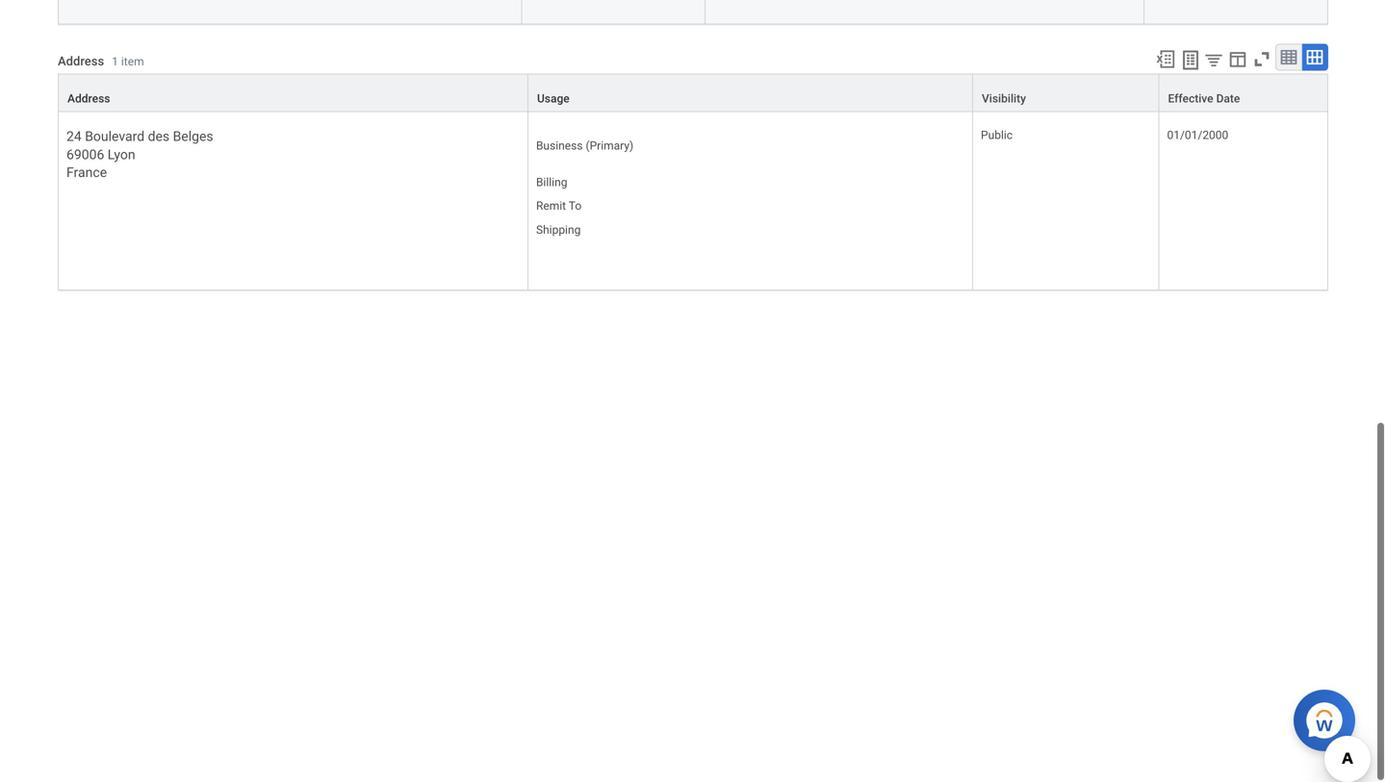 Task type: locate. For each thing, give the bounding box(es) containing it.
shipping
[[536, 224, 581, 237]]

address
[[58, 54, 104, 69], [67, 93, 110, 106]]

2 cell from the left
[[522, 0, 706, 25]]

belges
[[173, 129, 213, 145]]

workday assistant region
[[1294, 682, 1363, 752]]

1
[[112, 55, 118, 69]]

3 row from the top
[[58, 113, 1328, 291]]

to
[[569, 200, 582, 213]]

row containing 24 boulevard des belges
[[58, 113, 1328, 291]]

2 row from the top
[[58, 74, 1328, 113]]

4 cell from the left
[[1145, 0, 1328, 25]]

des
[[148, 129, 170, 145]]

address inside popup button
[[67, 93, 110, 106]]

business
[[536, 140, 583, 153]]

usage button
[[528, 75, 972, 112]]

table image
[[1279, 48, 1298, 67]]

address for address 1 item
[[58, 54, 104, 69]]

effective date
[[1168, 93, 1240, 106]]

3 cell from the left
[[706, 0, 1145, 25]]

effective date button
[[1159, 75, 1327, 112]]

fullscreen image
[[1251, 49, 1273, 70]]

business (primary)
[[536, 140, 634, 153]]

1 vertical spatial address
[[67, 93, 110, 106]]

24
[[66, 129, 82, 145]]

expand table image
[[1305, 48, 1324, 67]]

0 vertical spatial address
[[58, 54, 104, 69]]

date
[[1216, 93, 1240, 106]]

toolbar
[[1146, 44, 1328, 74]]

usage
[[537, 93, 570, 106]]

cell
[[58, 0, 522, 25], [522, 0, 706, 25], [706, 0, 1145, 25], [1145, 0, 1328, 25]]

address 1 item
[[58, 54, 144, 69]]

address left the 1
[[58, 54, 104, 69]]

business (primary) element
[[536, 136, 634, 153]]

address down address 1 item
[[67, 93, 110, 106]]

shipping element
[[536, 220, 581, 237]]

billing element
[[536, 172, 567, 190]]

row
[[58, 0, 1328, 25], [58, 74, 1328, 113], [58, 113, 1328, 291]]

export to worksheets image
[[1179, 49, 1202, 72]]



Task type: vqa. For each thing, say whether or not it's contained in the screenshot.
Effective Date
yes



Task type: describe. For each thing, give the bounding box(es) containing it.
public element
[[981, 125, 1013, 143]]

visibility
[[982, 93, 1026, 106]]

boulevard
[[85, 129, 145, 145]]

remit to
[[536, 200, 582, 213]]

24 boulevard des belges 69006 lyon france
[[66, 129, 213, 181]]

billing
[[536, 176, 567, 190]]

items selected list
[[536, 172, 612, 241]]

01/01/2000
[[1167, 129, 1228, 143]]

1 cell from the left
[[58, 0, 522, 25]]

remit to element
[[536, 196, 582, 213]]

france
[[66, 165, 107, 181]]

(primary)
[[586, 140, 634, 153]]

address button
[[59, 75, 527, 112]]

row containing address
[[58, 74, 1328, 113]]

lyon
[[108, 147, 135, 163]]

69006
[[66, 147, 104, 163]]

select to filter grid data image
[[1203, 50, 1224, 70]]

item
[[121, 55, 144, 69]]

effective
[[1168, 93, 1213, 106]]

1 row from the top
[[58, 0, 1328, 25]]

export to excel image
[[1155, 49, 1176, 70]]

click to view/edit grid preferences image
[[1227, 49, 1248, 70]]

address for address
[[67, 93, 110, 106]]

visibility button
[[973, 75, 1158, 112]]

remit
[[536, 200, 566, 213]]

public
[[981, 129, 1013, 143]]



